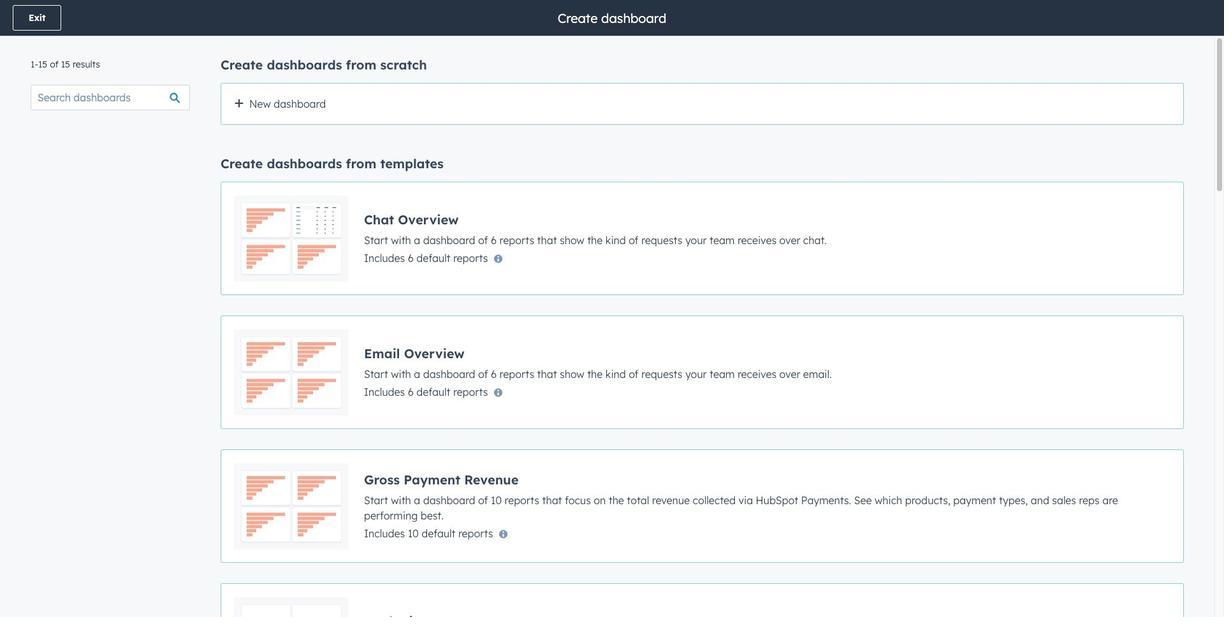 Task type: describe. For each thing, give the bounding box(es) containing it.
none checkbox marketing
[[221, 583, 1184, 617]]

Search search field
[[31, 85, 190, 110]]

none checkbox chat overview
[[221, 182, 1184, 295]]

email overview image
[[234, 329, 349, 416]]

none checkbox gross payment revenue
[[221, 449, 1184, 563]]

page section element
[[0, 0, 1224, 36]]



Task type: locate. For each thing, give the bounding box(es) containing it.
None checkbox
[[221, 83, 1184, 125], [221, 182, 1184, 295], [221, 316, 1184, 429], [221, 449, 1184, 563], [221, 583, 1184, 617], [221, 83, 1184, 125]]

marketing image
[[234, 597, 349, 617]]

chat overview image
[[234, 195, 349, 282]]

gross payment revenue image
[[234, 463, 349, 550]]

none checkbox email overview
[[221, 316, 1184, 429]]



Task type: vqa. For each thing, say whether or not it's contained in the screenshot.
HubSpot associated with HubSpot
no



